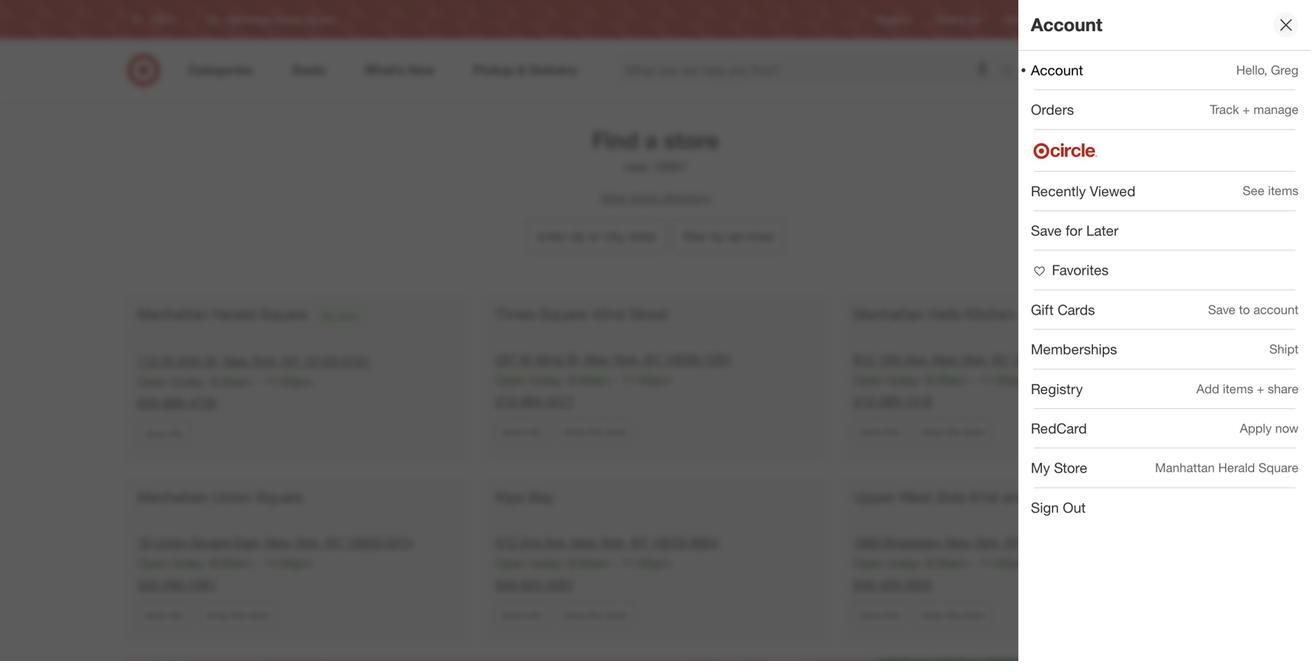 Task type: locate. For each thing, give the bounding box(es) containing it.
0 vertical spatial +
[[1243, 102, 1251, 117]]

212- down 615
[[854, 394, 879, 409]]

212- inside 237 w 42nd st, new york, ny 10036-7201 open today: 8:00am - 11:00pm 212-884-2217
[[496, 394, 521, 409]]

4567
[[547, 577, 575, 592]]

today: down 34th
[[172, 374, 207, 390]]

w for manhattan
[[162, 353, 173, 369]]

0 vertical spatial my
[[322, 310, 335, 322]]

11:00pm down 112 w 34th st, new york, ny 10120-0101 link
[[264, 374, 313, 390]]

view
[[600, 190, 627, 205]]

shop this store for bay
[[565, 610, 627, 621]]

w
[[520, 352, 531, 367], [162, 353, 173, 369]]

8:00am inside '512 2nd ave, new york, ny 10016-8604 open today: 8:00am - 11:00pm 646-822-4567'
[[568, 556, 610, 571]]

11:00pm down the 237 w 42nd st, new york, ny 10036-7201 link
[[622, 373, 671, 388]]

429-
[[879, 577, 905, 592]]

store info down 822-
[[503, 610, 542, 621]]

ave, inside '512 2nd ave, new york, ny 10016-8604 open today: 8:00am - 11:00pm 646-822-4567'
[[545, 535, 568, 550]]

42nd inside 237 w 42nd st, new york, ny 10036-7201 open today: 8:00am - 11:00pm 212-884-2217
[[535, 352, 563, 367]]

332-
[[137, 577, 163, 592]]

open up 332-
[[137, 556, 168, 571]]

0 vertical spatial herald
[[212, 305, 256, 323]]

11:00pm inside 10 union square east, new york, ny 10003-3314 open today: 8:00am - 11:00pm 332-266-7061
[[264, 556, 313, 571]]

favorites
[[1053, 262, 1109, 279]]

42nd for square
[[592, 305, 625, 323]]

ny inside 112 w 34th st, new york, ny 10120-0101 open today: 8:00am - 11:00pm 646-968-4739
[[283, 353, 300, 369]]

open down 237
[[496, 373, 527, 388]]

shop this store for west
[[923, 610, 985, 621]]

822-
[[521, 577, 547, 592]]

this down 237 w 42nd st, new york, ny 10036-7201 open today: 8:00am - 11:00pm 212-884-2217
[[589, 426, 604, 438]]

today: inside 1863 broadway, new york, ny 10023-7503 open today: 8:00am - 11:00pm 646-429-3934
[[888, 556, 923, 571]]

times
[[496, 305, 536, 323]]

1 horizontal spatial +
[[1258, 381, 1265, 396]]

212-884-2217 link
[[496, 394, 575, 409]]

11:00pm down 10 union square east, new york, ny 10003-3314 'link'
[[264, 556, 313, 571]]

2 10036- from the left
[[1013, 352, 1053, 367]]

new inside 615 10th ave, new york, ny 10036-3035 open today: 8:00am - 11:00pm 212-389-1418
[[933, 352, 958, 367]]

this down '512 2nd ave, new york, ny 10016-8604 open today: 8:00am - 11:00pm 646-822-4567'
[[589, 610, 604, 621]]

directory
[[662, 190, 712, 205]]

1 horizontal spatial st,
[[567, 352, 581, 367]]

1 vertical spatial redcard
[[1032, 420, 1088, 437]]

1 vertical spatial registry
[[1032, 381, 1084, 397]]

8:00am down 'east,'
[[210, 556, 252, 571]]

2217
[[547, 394, 575, 409]]

union for manhattan
[[212, 488, 252, 506]]

this down 615 10th ave, new york, ny 10036-3035 open today: 8:00am - 11:00pm 212-389-1418
[[947, 426, 962, 438]]

0 horizontal spatial ave,
[[545, 535, 568, 550]]

shop this store button for west
[[916, 603, 992, 628]]

0 horizontal spatial w
[[162, 353, 173, 369]]

open inside '512 2nd ave, new york, ny 10016-8604 open today: 8:00am - 11:00pm 646-822-4567'
[[496, 556, 527, 571]]

york, inside 10 union square east, new york, ny 10003-3314 open today: 8:00am - 11:00pm 332-266-7061
[[294, 535, 322, 550]]

store info down '429-'
[[861, 610, 900, 621]]

store info down "968-"
[[144, 428, 184, 440]]

1 horizontal spatial 212-
[[854, 394, 879, 409]]

square
[[260, 305, 308, 323], [540, 305, 587, 323], [1259, 460, 1299, 476], [256, 488, 303, 506], [191, 535, 231, 550]]

store info for times square 42nd street
[[503, 426, 542, 438]]

- inside '512 2nd ave, new york, ny 10016-8604 open today: 8:00am - 11:00pm 646-822-4567'
[[614, 556, 618, 571]]

0 horizontal spatial my
[[322, 310, 335, 322]]

new up 4567
[[571, 535, 597, 550]]

0 vertical spatial items
[[1269, 183, 1299, 198]]

1 vertical spatial +
[[1258, 381, 1265, 396]]

0 vertical spatial ave,
[[906, 352, 930, 367]]

1 horizontal spatial save
[[1209, 302, 1236, 317]]

open down 112
[[137, 374, 168, 390]]

store info for kips bay
[[503, 610, 542, 621]]

1 vertical spatial union
[[155, 535, 188, 550]]

+
[[1243, 102, 1251, 117], [1258, 381, 1265, 396]]

shop this store down 4567
[[565, 610, 627, 621]]

weekly ad link
[[937, 13, 981, 26]]

0 vertical spatial save
[[1032, 222, 1062, 239]]

0 vertical spatial account
[[1032, 14, 1103, 36]]

ny left 10016-
[[631, 535, 648, 550]]

0 horizontal spatial 42nd
[[535, 352, 563, 367]]

3035
[[1053, 352, 1081, 367]]

8:00am down the 237 w 42nd st, new york, ny 10036-7201 link
[[568, 373, 610, 388]]

york, down street
[[614, 352, 641, 367]]

ave, right 2nd
[[545, 535, 568, 550]]

10036- inside 615 10th ave, new york, ny 10036-3035 open today: 8:00am - 11:00pm 212-389-1418
[[1013, 352, 1053, 367]]

w right 112
[[162, 353, 173, 369]]

store inside view store directory link
[[630, 190, 658, 205]]

manhattan hells kitchen
[[854, 305, 1016, 323]]

this for square
[[589, 426, 604, 438]]

1 vertical spatial account
[[1032, 62, 1084, 78]]

1 vertical spatial 42nd
[[535, 352, 563, 367]]

track + manage
[[1211, 102, 1299, 117]]

store down 332-
[[144, 610, 166, 621]]

1 horizontal spatial union
[[212, 488, 252, 506]]

square left 'east,'
[[191, 535, 231, 550]]

1 horizontal spatial herald
[[1219, 460, 1256, 476]]

shop this store down 1418
[[923, 426, 985, 438]]

0 horizontal spatial save
[[1032, 222, 1062, 239]]

1 vertical spatial ave,
[[545, 535, 568, 550]]

st, for square
[[567, 352, 581, 367]]

store
[[664, 127, 719, 154], [630, 190, 658, 205], [337, 310, 358, 322], [503, 426, 524, 438], [606, 426, 627, 438], [861, 426, 882, 438], [964, 426, 985, 438], [144, 428, 166, 440], [144, 610, 166, 621], [248, 610, 269, 621], [503, 610, 524, 621], [606, 610, 627, 621], [861, 610, 882, 621], [964, 610, 985, 621]]

8:00am inside 615 10th ave, new york, ny 10036-3035 open today: 8:00am - 11:00pm 212-389-1418
[[927, 373, 968, 388]]

save for save to account
[[1209, 302, 1236, 317]]

1 horizontal spatial w
[[520, 352, 531, 367]]

ny left 10003-
[[325, 535, 343, 550]]

-
[[614, 373, 618, 388], [972, 373, 977, 388], [255, 374, 260, 390], [255, 556, 260, 571], [614, 556, 618, 571], [972, 556, 977, 571]]

items right add
[[1224, 381, 1254, 396]]

st, for herald
[[205, 353, 220, 369]]

shop this store button down "7061" in the bottom of the page
[[200, 603, 276, 628]]

my inside account dialog
[[1032, 460, 1051, 477]]

save for later link
[[1019, 211, 1312, 250]]

manhattan inside account dialog
[[1156, 460, 1216, 476]]

8:00am down 615 10th ave, new york, ny 10036-3035 link
[[927, 373, 968, 388]]

open inside 615 10th ave, new york, ny 10036-3035 open today: 8:00am - 11:00pm 212-389-1418
[[854, 373, 885, 388]]

manhattan up sign out link
[[1156, 460, 1216, 476]]

0 horizontal spatial 212-
[[496, 394, 521, 409]]

store info link for upper west side 61st and broadway
[[854, 603, 907, 628]]

shop for union
[[207, 610, 228, 621]]

0101
[[343, 353, 371, 369]]

store down 10 union square east, new york, ny 10003-3314 open today: 8:00am - 11:00pm 332-266-7061
[[248, 610, 269, 621]]

ad
[[969, 14, 981, 25]]

manhattan
[[137, 305, 208, 323], [854, 305, 925, 323], [1156, 460, 1216, 476], [137, 488, 208, 506]]

save for later
[[1032, 222, 1119, 239]]

save left for
[[1032, 222, 1062, 239]]

hello, greg
[[1237, 62, 1299, 78]]

to
[[1240, 302, 1251, 317]]

512
[[496, 535, 516, 550]]

redcard right the ad
[[1006, 14, 1043, 25]]

broadway,
[[885, 535, 943, 550]]

store info link for times square 42nd street
[[496, 420, 549, 445]]

shop down 3934
[[923, 610, 944, 621]]

1863 broadway, new york, ny 10023-7503 open today: 8:00am - 11:00pm 646-429-3934
[[854, 535, 1094, 592]]

61st
[[971, 488, 999, 506]]

store down 237 w 42nd st, new york, ny 10036-7201 open today: 8:00am - 11:00pm 212-884-2217
[[606, 426, 627, 438]]

account hello, greg element
[[1032, 62, 1084, 78]]

615
[[854, 352, 875, 367]]

manhattan herald square up 112 w 34th st, new york, ny 10120-0101 link
[[137, 305, 308, 323]]

shop down 2217
[[565, 426, 586, 438]]

new inside 237 w 42nd st, new york, ny 10036-7201 open today: 8:00am - 11:00pm 212-884-2217
[[585, 352, 610, 367]]

my left the "store"
[[1032, 460, 1051, 477]]

0 horizontal spatial +
[[1243, 102, 1251, 117]]

store down 1863 broadway, new york, ny 10023-7503 open today: 8:00am - 11:00pm 646-429-3934
[[964, 610, 985, 621]]

512 2nd ave, new york, ny 10016-8604 open today: 8:00am - 11:00pm 646-822-4567
[[496, 535, 719, 592]]

union
[[212, 488, 252, 506], [155, 535, 188, 550]]

8:00am down 112 w 34th st, new york, ny 10120-0101 link
[[210, 374, 252, 390]]

store down 389-
[[861, 426, 882, 438]]

today: up the 212-389-1418 link
[[888, 373, 923, 388]]

open down 615
[[854, 373, 885, 388]]

manhattan for 112 w 34th st, new york, ny 10120-0101
[[137, 305, 208, 323]]

- down 512 2nd ave, new york, ny 10016-8604 link
[[614, 556, 618, 571]]

0 vertical spatial union
[[212, 488, 252, 506]]

8:00am inside 237 w 42nd st, new york, ny 10036-7201 open today: 8:00am - 11:00pm 212-884-2217
[[568, 373, 610, 388]]

0 horizontal spatial union
[[155, 535, 188, 550]]

0 horizontal spatial st,
[[205, 353, 220, 369]]

1 212- from the left
[[496, 394, 521, 409]]

shop down "7061" in the bottom of the page
[[207, 610, 228, 621]]

shop this store button down 1418
[[916, 420, 992, 445]]

10036-
[[665, 352, 705, 367], [1013, 352, 1053, 367]]

york, left 10120-
[[252, 353, 279, 369]]

sign out
[[1032, 499, 1086, 516]]

manhattan union square
[[137, 488, 303, 506]]

items right see
[[1269, 183, 1299, 198]]

ny left 10120-
[[283, 353, 300, 369]]

1 horizontal spatial 42nd
[[592, 305, 625, 323]]

10036- down street
[[665, 352, 705, 367]]

store up 10001
[[664, 127, 719, 154]]

york, inside 615 10th ave, new york, ny 10036-3035 open today: 8:00am - 11:00pm 212-389-1418
[[962, 352, 989, 367]]

new inside 10 union square east, new york, ny 10003-3314 open today: 8:00am - 11:00pm 332-266-7061
[[266, 535, 291, 550]]

registry link
[[877, 13, 912, 26]]

ave, inside 615 10th ave, new york, ny 10036-3035 open today: 8:00am - 11:00pm 212-389-1418
[[906, 352, 930, 367]]

0 horizontal spatial 646-
[[137, 395, 163, 411]]

11:00pm inside 237 w 42nd st, new york, ny 10036-7201 open today: 8:00am - 11:00pm 212-884-2217
[[622, 373, 671, 388]]

by
[[711, 229, 724, 244]]

account
[[1254, 302, 1299, 317]]

0 vertical spatial manhattan herald square
[[137, 305, 308, 323]]

- inside 237 w 42nd st, new york, ny 10036-7201 open today: 8:00am - 11:00pm 212-884-2217
[[614, 373, 618, 388]]

new inside 1863 broadway, new york, ny 10023-7503 open today: 8:00am - 11:00pm 646-429-3934
[[946, 535, 971, 550]]

0 horizontal spatial 10036-
[[665, 352, 705, 367]]

1 horizontal spatial manhattan herald square
[[1156, 460, 1299, 476]]

store info link for manhattan union square
[[137, 603, 191, 628]]

8:00am inside 10 union square east, new york, ny 10003-3314 open today: 8:00am - 11:00pm 332-266-7061
[[210, 556, 252, 571]]

shop this store button for bay
[[558, 603, 634, 628]]

manhattan inside "link"
[[854, 305, 925, 323]]

ave, for bay
[[545, 535, 568, 550]]

store info link
[[496, 420, 549, 445], [854, 420, 907, 445], [137, 421, 191, 446], [137, 603, 191, 628], [496, 603, 549, 628], [854, 603, 907, 628]]

shop this store down 2217
[[565, 426, 627, 438]]

store down '512 2nd ave, new york, ny 10016-8604 open today: 8:00am - 11:00pm 646-822-4567'
[[606, 610, 627, 621]]

new right 'east,'
[[266, 535, 291, 550]]

ny inside 615 10th ave, new york, ny 10036-3035 open today: 8:00am - 11:00pm 212-389-1418
[[993, 352, 1010, 367]]

york, inside 237 w 42nd st, new york, ny 10036-7201 open today: 8:00am - 11:00pm 212-884-2217
[[614, 352, 641, 367]]

0 horizontal spatial manhattan herald square
[[137, 305, 308, 323]]

1 account from the top
[[1032, 14, 1103, 36]]

this for hells
[[947, 426, 962, 438]]

42nd inside times square 42nd street link
[[592, 305, 625, 323]]

union for 10
[[155, 535, 188, 550]]

this down 10 union square east, new york, ny 10003-3314 open today: 8:00am - 11:00pm 332-266-7061
[[230, 610, 245, 621]]

my for my store
[[1032, 460, 1051, 477]]

1 vertical spatial save
[[1209, 302, 1236, 317]]

646-
[[137, 395, 163, 411], [496, 577, 521, 592], [854, 577, 879, 592]]

store info link down 389-
[[854, 420, 907, 445]]

- down the 237 w 42nd st, new york, ny 10036-7201 link
[[614, 373, 618, 388]]

today: up '646-822-4567' link at the bottom of the page
[[530, 556, 565, 571]]

manhattan herald square inside account dialog
[[1156, 460, 1299, 476]]

today: inside 112 w 34th st, new york, ny 10120-0101 open today: 8:00am - 11:00pm 646-968-4739
[[172, 374, 207, 390]]

shop for west
[[923, 610, 944, 621]]

shop this store down "7061" in the bottom of the page
[[207, 610, 269, 621]]

near
[[624, 159, 649, 174]]

2 account from the top
[[1032, 62, 1084, 78]]

manhattan up 34th
[[137, 305, 208, 323]]

kips
[[496, 488, 525, 506]]

3314
[[386, 535, 413, 550]]

1 horizontal spatial items
[[1269, 183, 1299, 198]]

new down times square 42nd street link
[[585, 352, 610, 367]]

manhattan up 10th
[[854, 305, 925, 323]]

store info for manhattan herald square
[[144, 428, 184, 440]]

zip
[[570, 229, 586, 244]]

1 horizontal spatial ave,
[[906, 352, 930, 367]]

york,
[[614, 352, 641, 367], [962, 352, 989, 367], [252, 353, 279, 369], [294, 535, 322, 550], [600, 535, 628, 550], [975, 535, 1002, 550]]

646- down 112
[[137, 395, 163, 411]]

112 w 34th st, new york, ny 10120-0101 open today: 8:00am - 11:00pm 646-968-4739
[[137, 353, 371, 411]]

shop down 4567
[[565, 610, 586, 621]]

york, left 10016-
[[600, 535, 628, 550]]

manhattan herald square down apply
[[1156, 460, 1299, 476]]

1 vertical spatial items
[[1224, 381, 1254, 396]]

ny inside 237 w 42nd st, new york, ny 10036-7201 open today: 8:00am - 11:00pm 212-884-2217
[[645, 352, 662, 367]]

10 union square east, new york, ny 10003-3314 link
[[137, 535, 413, 550]]

save
[[1032, 222, 1062, 239], [1209, 302, 1236, 317]]

11:00pm inside 615 10th ave, new york, ny 10036-3035 open today: 8:00am - 11:00pm 212-389-1418
[[980, 373, 1029, 388]]

store info down 266- at the bottom left of page
[[144, 610, 184, 621]]

store info link for manhattan herald square
[[137, 421, 191, 446]]

10120-
[[303, 353, 343, 369]]

herald down apply
[[1219, 460, 1256, 476]]

my for my store
[[322, 310, 335, 322]]

registry down 3035
[[1032, 381, 1084, 397]]

0 vertical spatial registry
[[877, 14, 912, 25]]

apply
[[1241, 421, 1273, 436]]

212- down 237
[[496, 394, 521, 409]]

1 10036- from the left
[[665, 352, 705, 367]]

2 horizontal spatial 646-
[[854, 577, 879, 592]]

shop for square
[[565, 426, 586, 438]]

store down 615 10th ave, new york, ny 10036-3035 open today: 8:00am - 11:00pm 212-389-1418
[[964, 426, 985, 438]]

ny left 10023-
[[1006, 535, 1023, 550]]

advertisement region
[[125, 659, 1187, 661]]

store info down 884-
[[503, 426, 542, 438]]

open inside 237 w 42nd st, new york, ny 10036-7201 open today: 8:00am - 11:00pm 212-884-2217
[[496, 373, 527, 388]]

st, right 34th
[[205, 353, 220, 369]]

today: up 212-884-2217 link
[[530, 373, 565, 388]]

store info link down '429-'
[[854, 603, 907, 628]]

112 w 34th st, new york, ny 10120-0101 link
[[137, 353, 371, 369]]

new right 34th
[[223, 353, 248, 369]]

st, inside 112 w 34th st, new york, ny 10120-0101 open today: 8:00am - 11:00pm 646-968-4739
[[205, 353, 220, 369]]

ny inside 10 union square east, new york, ny 10003-3314 open today: 8:00am - 11:00pm 332-266-7061
[[325, 535, 343, 550]]

for
[[1066, 222, 1083, 239]]

square inside 10 union square east, new york, ny 10003-3314 open today: 8:00am - 11:00pm 332-266-7061
[[191, 535, 231, 550]]

646- inside '512 2nd ave, new york, ny 10016-8604 open today: 8:00am - 11:00pm 646-822-4567'
[[496, 577, 521, 592]]

1 vertical spatial herald
[[1219, 460, 1256, 476]]

gift
[[1032, 301, 1054, 318]]

redcard
[[1006, 14, 1043, 25], [1032, 420, 1088, 437]]

info for west
[[885, 610, 900, 621]]

42nd right 237
[[535, 352, 563, 367]]

union inside 10 union square east, new york, ny 10003-3314 open today: 8:00am - 11:00pm 332-266-7061
[[155, 535, 188, 550]]

greg
[[1272, 62, 1299, 78]]

2 212- from the left
[[854, 394, 879, 409]]

11:00pm down 10016-
[[622, 556, 671, 571]]

- inside 615 10th ave, new york, ny 10036-3035 open today: 8:00am - 11:00pm 212-389-1418
[[972, 373, 977, 388]]

upper west side 61st and broadway
[[854, 488, 1099, 506]]

store down "968-"
[[144, 428, 166, 440]]

+ right track
[[1243, 102, 1251, 117]]

info down 389-
[[885, 426, 900, 438]]

8:00am down 512 2nd ave, new york, ny 10016-8604 link
[[568, 556, 610, 571]]

8:00am inside 112 w 34th st, new york, ny 10120-0101 open today: 8:00am - 11:00pm 646-968-4739
[[210, 374, 252, 390]]

open down the 512
[[496, 556, 527, 571]]

manhattan hells kitchen link
[[854, 305, 1019, 324]]

1 horizontal spatial my
[[1032, 460, 1051, 477]]

info down 884-
[[526, 426, 542, 438]]

w inside 237 w 42nd st, new york, ny 10036-7201 open today: 8:00am - 11:00pm 212-884-2217
[[520, 352, 531, 367]]

1 horizontal spatial 646-
[[496, 577, 521, 592]]

store inside find a store near 10001
[[664, 127, 719, 154]]

upper west side 61st and broadway link
[[854, 488, 1102, 507]]

items
[[1269, 183, 1299, 198], [1224, 381, 1254, 396]]

1 horizontal spatial 10036-
[[1013, 352, 1053, 367]]

1 horizontal spatial registry
[[1032, 381, 1084, 397]]

0 horizontal spatial items
[[1224, 381, 1254, 396]]

york, inside '512 2nd ave, new york, ny 10016-8604 open today: 8:00am - 11:00pm 646-822-4567'
[[600, 535, 628, 550]]

884-
[[521, 394, 547, 409]]

info for bay
[[526, 610, 542, 621]]

42nd left street
[[592, 305, 625, 323]]

store info link down "968-"
[[137, 421, 191, 446]]

today:
[[530, 373, 565, 388], [888, 373, 923, 388], [172, 374, 207, 390], [172, 556, 207, 571], [530, 556, 565, 571], [888, 556, 923, 571]]

- down 'east,'
[[255, 556, 260, 571]]

1 vertical spatial my
[[1032, 460, 1051, 477]]

646-822-4567 link
[[496, 577, 575, 592]]

42nd for w
[[535, 352, 563, 367]]

w inside 112 w 34th st, new york, ny 10120-0101 open today: 8:00am - 11:00pm 646-968-4739
[[162, 353, 173, 369]]

+ left share
[[1258, 381, 1265, 396]]

ave,
[[906, 352, 930, 367], [545, 535, 568, 550]]

shipt
[[1270, 342, 1299, 357]]

redcard up my store
[[1032, 420, 1088, 437]]

my
[[322, 310, 335, 322], [1032, 460, 1051, 477]]

10036- down gift
[[1013, 352, 1053, 367]]

st, inside 237 w 42nd st, new york, ny 10036-7201 open today: 8:00am - 11:00pm 212-884-2217
[[567, 352, 581, 367]]

store info link down 266- at the bottom left of page
[[137, 603, 191, 628]]

store info link down 822-
[[496, 603, 549, 628]]

shop this store for square
[[565, 426, 627, 438]]

646- down 1863
[[854, 577, 879, 592]]

street
[[629, 305, 669, 323]]

york, down the 61st
[[975, 535, 1002, 550]]

8:00am inside 1863 broadway, new york, ny 10023-7503 open today: 8:00am - 11:00pm 646-429-3934
[[927, 556, 968, 571]]

1863 broadway, new york, ny 10023-7503 link
[[854, 535, 1094, 550]]

646- inside 1863 broadway, new york, ny 10023-7503 open today: 8:00am - 11:00pm 646-429-3934
[[854, 577, 879, 592]]

0 horizontal spatial herald
[[212, 305, 256, 323]]

york, down kitchen
[[962, 352, 989, 367]]

ny inside '512 2nd ave, new york, ny 10016-8604 open today: 8:00am - 11:00pm 646-822-4567'
[[631, 535, 648, 550]]

1 vertical spatial manhattan herald square
[[1156, 460, 1299, 476]]

shop this store down 3934
[[923, 610, 985, 621]]

store info link for kips bay
[[496, 603, 549, 628]]

0 vertical spatial 42nd
[[592, 305, 625, 323]]



Task type: describe. For each thing, give the bounding box(es) containing it.
recently viewed
[[1032, 183, 1136, 199]]

- inside 1863 broadway, new york, ny 10023-7503 open today: 8:00am - 11:00pm 646-429-3934
[[972, 556, 977, 571]]

open inside 112 w 34th st, new york, ny 10120-0101 open today: 8:00am - 11:00pm 646-968-4739
[[137, 374, 168, 390]]

512 2nd ave, new york, ny 10016-8604 link
[[496, 535, 719, 550]]

view favorites element
[[1032, 262, 1109, 279]]

new inside 112 w 34th st, new york, ny 10120-0101 open today: 8:00am - 11:00pm 646-968-4739
[[223, 353, 248, 369]]

info for hells
[[885, 426, 900, 438]]

ave, for hells
[[906, 352, 930, 367]]

shop this store button for hells
[[916, 420, 992, 445]]

side
[[937, 488, 966, 506]]

today: inside '512 2nd ave, new york, ny 10016-8604 open today: 8:00am - 11:00pm 646-822-4567'
[[530, 556, 565, 571]]

store info for upper west side 61st and broadway
[[861, 610, 900, 621]]

manhattan for 615 10th ave, new york, ny 10036-3035
[[854, 305, 925, 323]]

add
[[1197, 381, 1220, 396]]

w for times
[[520, 352, 531, 367]]

2nd
[[520, 535, 541, 550]]

enter
[[537, 229, 566, 244]]

today: inside 10 union square east, new york, ny 10003-3314 open today: 8:00am - 11:00pm 332-266-7061
[[172, 556, 207, 571]]

search
[[994, 64, 1032, 79]]

this for union
[[230, 610, 245, 621]]

bay
[[529, 488, 555, 506]]

10003-
[[346, 535, 386, 550]]

see
[[1243, 183, 1265, 198]]

hi, link
[[1042, 53, 1140, 87]]

store
[[1055, 460, 1088, 477]]

city,
[[604, 229, 626, 244]]

search button
[[994, 53, 1032, 91]]

store info for manhattan hells kitchen
[[861, 426, 900, 438]]

orders
[[1032, 101, 1075, 118]]

square inside account dialog
[[1259, 460, 1299, 476]]

my store
[[1032, 460, 1088, 477]]

10 union square east, new york, ny 10003-3314 open today: 8:00am - 11:00pm 332-266-7061
[[137, 535, 413, 592]]

34th
[[177, 353, 202, 369]]

store info link for manhattan hells kitchen
[[854, 420, 907, 445]]

open inside 1863 broadway, new york, ny 10023-7503 open today: 8:00am - 11:00pm 646-429-3934
[[854, 556, 885, 571]]

and
[[1003, 488, 1028, 506]]

today: inside 237 w 42nd st, new york, ny 10036-7201 open today: 8:00am - 11:00pm 212-884-2217
[[530, 373, 565, 388]]

manhattan for 10 union square east, new york, ny 10003-3314
[[137, 488, 208, 506]]

later
[[1087, 222, 1119, 239]]

viewed
[[1091, 183, 1136, 199]]

memberships
[[1032, 341, 1118, 358]]

7201
[[705, 352, 733, 367]]

square right times
[[540, 305, 587, 323]]

shop this store for hells
[[923, 426, 985, 438]]

state
[[629, 229, 657, 244]]

info for square
[[526, 426, 542, 438]]

save to account
[[1209, 302, 1299, 317]]

10016-
[[652, 535, 691, 550]]

manage
[[1254, 102, 1299, 117]]

apply now
[[1241, 421, 1299, 436]]

services
[[728, 229, 775, 244]]

615 10th ave, new york, ny 10036-3035 open today: 8:00am - 11:00pm 212-389-1418
[[854, 352, 1081, 409]]

11:00pm inside 1863 broadway, new york, ny 10023-7503 open today: 8:00am - 11:00pm 646-429-3934
[[980, 556, 1029, 571]]

a
[[645, 127, 658, 154]]

212- inside 615 10th ave, new york, ny 10036-3035 open today: 8:00am - 11:00pm 212-389-1418
[[854, 394, 879, 409]]

east,
[[235, 535, 262, 550]]

upper
[[854, 488, 895, 506]]

cards
[[1058, 301, 1096, 318]]

find a store near 10001
[[592, 127, 719, 174]]

646-429-3934 link
[[854, 577, 933, 592]]

filter
[[683, 229, 708, 244]]

account dialog
[[1019, 0, 1312, 661]]

filter by services
[[683, 229, 775, 244]]

gift cards
[[1032, 301, 1096, 318]]

11:00pm inside 112 w 34th st, new york, ny 10120-0101 open today: 8:00am - 11:00pm 646-968-4739
[[264, 374, 313, 390]]

today: inside 615 10th ave, new york, ny 10036-3035 open today: 8:00am - 11:00pm 212-389-1418
[[888, 373, 923, 388]]

store down '429-'
[[861, 610, 882, 621]]

sign out link
[[1019, 488, 1312, 527]]

- inside 112 w 34th st, new york, ny 10120-0101 open today: 8:00am - 11:00pm 646-968-4739
[[255, 374, 260, 390]]

redcard inside account dialog
[[1032, 420, 1088, 437]]

8604
[[691, 535, 719, 550]]

manhattan union square link
[[137, 488, 306, 507]]

0 vertical spatial redcard
[[1006, 14, 1043, 25]]

What can we help you find? suggestions appear below search field
[[616, 53, 1005, 87]]

kips bay
[[496, 488, 555, 506]]

646- inside 112 w 34th st, new york, ny 10120-0101 open today: 8:00am - 11:00pm 646-968-4739
[[137, 395, 163, 411]]

square up 10 union square east, new york, ny 10003-3314 'link'
[[256, 488, 303, 506]]

store down 884-
[[503, 426, 524, 438]]

save for save for later
[[1032, 222, 1062, 239]]

info for herald
[[168, 428, 184, 440]]

add items + share
[[1197, 381, 1299, 396]]

10
[[137, 535, 151, 550]]

- inside 10 union square east, new york, ny 10003-3314 open today: 8:00am - 11:00pm 332-266-7061
[[255, 556, 260, 571]]

out
[[1063, 499, 1086, 516]]

store up 0101
[[337, 310, 358, 322]]

filter by services button
[[673, 219, 785, 254]]

york, inside 1863 broadway, new york, ny 10023-7503 open today: 8:00am - 11:00pm 646-429-3934
[[975, 535, 1002, 550]]

shop this store button for square
[[558, 420, 634, 445]]

circle
[[1097, 14, 1121, 25]]

view store directory
[[600, 190, 712, 205]]

open inside 10 union square east, new york, ny 10003-3314 open today: 8:00am - 11:00pm 332-266-7061
[[137, 556, 168, 571]]

weekly ad
[[937, 14, 981, 25]]

recently
[[1032, 183, 1087, 199]]

1863
[[854, 535, 882, 550]]

info for union
[[168, 610, 184, 621]]

square up 112 w 34th st, new york, ny 10120-0101 link
[[260, 305, 308, 323]]

enter zip or city, state
[[537, 229, 657, 244]]

shop for bay
[[565, 610, 586, 621]]

now
[[1276, 421, 1299, 436]]

herald inside account dialog
[[1219, 460, 1256, 476]]

store down 822-
[[503, 610, 524, 621]]

968-
[[163, 395, 189, 411]]

1418
[[905, 394, 933, 409]]

sign
[[1032, 499, 1060, 516]]

west
[[900, 488, 933, 506]]

track
[[1211, 102, 1240, 117]]

york, inside 112 w 34th st, new york, ny 10120-0101 open today: 8:00am - 11:00pm 646-968-4739
[[252, 353, 279, 369]]

237 w 42nd st, new york, ny 10036-7201 open today: 8:00am - 11:00pm 212-884-2217
[[496, 352, 733, 409]]

hi,
[[1079, 63, 1095, 77]]

0 horizontal spatial registry
[[877, 14, 912, 25]]

this for west
[[947, 610, 962, 621]]

7061
[[189, 577, 217, 592]]

registry inside account dialog
[[1032, 381, 1084, 397]]

112
[[137, 353, 158, 369]]

view store directory link
[[109, 189, 1203, 207]]

11:00pm inside '512 2nd ave, new york, ny 10016-8604 open today: 8:00am - 11:00pm 646-822-4567'
[[622, 556, 671, 571]]

shop this store button for union
[[200, 603, 276, 628]]

items for registry
[[1224, 381, 1254, 396]]

10036- inside 237 w 42nd st, new york, ny 10036-7201 open today: 8:00am - 11:00pm 212-884-2217
[[665, 352, 705, 367]]

this for bay
[[589, 610, 604, 621]]

hello,
[[1237, 62, 1268, 78]]

my store
[[322, 310, 358, 322]]

ny inside 1863 broadway, new york, ny 10023-7503 open today: 8:00am - 11:00pm 646-429-3934
[[1006, 535, 1023, 550]]

new inside '512 2nd ave, new york, ny 10016-8604 open today: 8:00am - 11:00pm 646-822-4567'
[[571, 535, 597, 550]]

store info for manhattan union square
[[144, 610, 184, 621]]

target circle link
[[1068, 13, 1121, 26]]

shop this store for union
[[207, 610, 269, 621]]

see items
[[1243, 183, 1299, 198]]

hells
[[929, 305, 962, 323]]

shop for hells
[[923, 426, 944, 438]]

share
[[1269, 381, 1299, 396]]

favorites link
[[1019, 251, 1312, 290]]

items for recently viewed
[[1269, 183, 1299, 198]]



Task type: vqa. For each thing, say whether or not it's contained in the screenshot.


